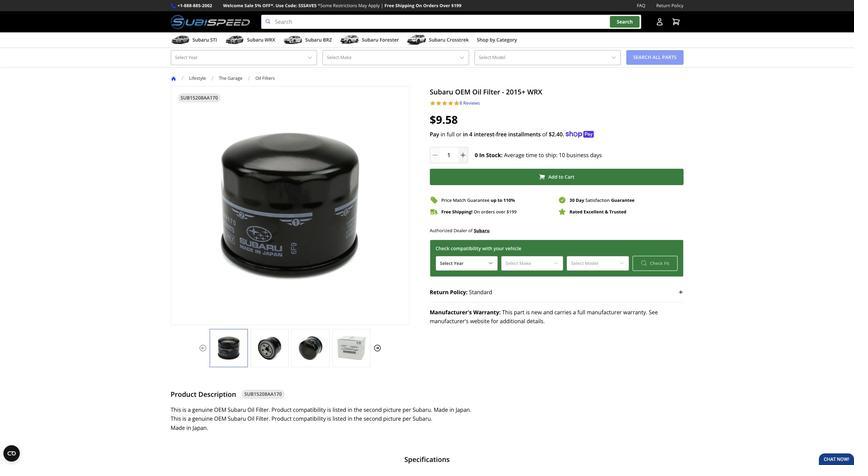 Task type: locate. For each thing, give the bounding box(es) containing it.
1 vertical spatial sub15208aa170
[[244, 391, 282, 397]]

of
[[542, 131, 548, 138], [468, 227, 473, 233]]

1 genuine from the top
[[192, 406, 213, 414]]

$199
[[451, 2, 462, 9], [507, 209, 517, 215]]

0 vertical spatial a
[[573, 309, 576, 316]]

$199 right over
[[451, 2, 462, 9]]

1 horizontal spatial free
[[441, 209, 451, 215]]

new
[[531, 309, 542, 316]]

1 vertical spatial select year button
[[436, 256, 498, 271]]

0 vertical spatial this
[[502, 309, 513, 316]]

1 vertical spatial full
[[578, 309, 586, 316]]

add
[[548, 174, 558, 180]]

is
[[526, 309, 530, 316], [182, 406, 186, 414], [327, 406, 331, 414], [182, 415, 186, 423], [327, 415, 331, 423]]

0 horizontal spatial of
[[468, 227, 473, 233]]

+1-
[[178, 2, 184, 9]]

2 / from the left
[[211, 75, 213, 82]]

a inside "this part is new and carries a full manufacturer warranty. see manufacturer's website for additional details."
[[573, 309, 576, 316]]

1 horizontal spatial $199
[[507, 209, 517, 215]]

0 horizontal spatial free
[[385, 2, 394, 9]]

$199 right over on the right
[[507, 209, 517, 215]]

to right up
[[498, 197, 502, 203]]

subaru.
[[413, 406, 432, 414], [413, 415, 432, 423]]

star image
[[430, 100, 436, 106], [436, 100, 442, 106], [442, 100, 448, 106]]

1 listed from the top
[[333, 406, 346, 414]]

1 vertical spatial free
[[441, 209, 451, 215]]

and
[[543, 309, 553, 316]]

-
[[502, 87, 504, 96]]

1 vertical spatial to
[[559, 174, 564, 180]]

over
[[496, 209, 506, 215]]

subaru for subaru sti
[[193, 37, 209, 43]]

1 vertical spatial select make image
[[554, 261, 559, 266]]

0 horizontal spatial full
[[447, 131, 455, 138]]

subaru brz button
[[284, 34, 332, 47]]

None number field
[[430, 147, 468, 163]]

sale
[[245, 2, 254, 9]]

oil
[[256, 75, 261, 81], [472, 87, 482, 96], [248, 406, 255, 414], [248, 415, 255, 423]]

0 horizontal spatial japan.
[[193, 424, 208, 432]]

to inside button
[[559, 174, 564, 180]]

1 the from the top
[[354, 406, 362, 414]]

manufacturer's
[[430, 317, 469, 325]]

1 second from the top
[[364, 406, 382, 414]]

full right carries
[[578, 309, 586, 316]]

2 star image from the left
[[454, 100, 460, 106]]

excellent
[[584, 209, 604, 215]]

filter
[[483, 87, 500, 96]]

0 horizontal spatial select model image
[[611, 55, 617, 60]]

subaru
[[193, 37, 209, 43], [247, 37, 264, 43], [305, 37, 322, 43], [362, 37, 379, 43], [429, 37, 446, 43], [430, 87, 453, 96], [474, 228, 490, 234], [228, 406, 246, 414], [228, 415, 246, 423]]

policy:
[[450, 288, 468, 296]]

pay in full or in 4 interest-free installments of $2.40 .
[[430, 131, 564, 138]]

price
[[441, 197, 452, 203]]

10
[[559, 151, 565, 159]]

this for is
[[171, 406, 181, 414]]

0 vertical spatial oem
[[455, 87, 471, 96]]

authorized
[[430, 227, 453, 233]]

1 horizontal spatial guarantee
[[611, 197, 635, 203]]

select model image
[[611, 55, 617, 60], [619, 261, 625, 266]]

1 vertical spatial product
[[272, 406, 292, 414]]

Select Make button
[[323, 50, 469, 65], [501, 256, 563, 271]]

the garage link left the oil filters
[[219, 75, 248, 81]]

over
[[440, 2, 450, 9]]

on left "orders"
[[474, 209, 480, 215]]

1 horizontal spatial select make image
[[554, 261, 559, 266]]

sub15208aa170 oem subaru oil filter - 2015-2020 wrx, image
[[210, 336, 247, 360], [251, 336, 288, 360], [292, 336, 329, 360], [333, 336, 370, 360]]

0 vertical spatial compatibility
[[451, 245, 481, 252]]

filters
[[262, 75, 275, 81]]

1 vertical spatial filter.
[[256, 415, 270, 423]]

this inside "this part is new and carries a full manufacturer warranty. see manufacturer's website for additional details."
[[502, 309, 513, 316]]

1 vertical spatial picture
[[383, 415, 401, 423]]

$9.58
[[430, 112, 458, 127]]

0 horizontal spatial to
[[498, 197, 502, 203]]

1 horizontal spatial sub15208aa170
[[244, 391, 282, 397]]

/
[[182, 75, 184, 82], [211, 75, 213, 82], [248, 75, 250, 82]]

1 vertical spatial oem
[[214, 406, 226, 414]]

part
[[514, 309, 525, 316]]

subaru for subaru crosstrek
[[429, 37, 446, 43]]

0 vertical spatial subaru.
[[413, 406, 432, 414]]

cart
[[565, 174, 575, 180]]

made
[[434, 406, 448, 414], [171, 424, 185, 432]]

check compatibility with your vehicle
[[436, 245, 522, 252]]

wrx left a subaru brz thumbnail image
[[265, 37, 275, 43]]

8 reviews
[[460, 100, 480, 106]]

per
[[403, 406, 411, 414], [403, 415, 411, 423]]

subaru inside dropdown button
[[362, 37, 379, 43]]

0 vertical spatial of
[[542, 131, 548, 138]]

0 horizontal spatial on
[[416, 2, 422, 9]]

subaru crosstrek
[[429, 37, 469, 43]]

search
[[617, 19, 633, 25]]

return for return policy: standard
[[430, 288, 449, 296]]

the
[[219, 75, 227, 81]]

0 vertical spatial genuine
[[192, 406, 213, 414]]

1 picture from the top
[[383, 406, 401, 414]]

subaru link
[[474, 227, 490, 234]]

select year button down the subaru wrx dropdown button
[[171, 50, 317, 65]]

1 vertical spatial second
[[364, 415, 382, 423]]

8
[[460, 100, 462, 106]]

0 vertical spatial select year button
[[171, 50, 317, 65]]

select year image
[[488, 261, 493, 266]]

0 vertical spatial select model button
[[475, 50, 621, 65]]

1 horizontal spatial select model image
[[619, 261, 625, 266]]

2 vertical spatial oem
[[214, 415, 226, 423]]

3 / from the left
[[248, 75, 250, 82]]

1 vertical spatial listed
[[333, 415, 346, 423]]

subaru inside 'dropdown button'
[[193, 37, 209, 43]]

1 vertical spatial the
[[354, 415, 362, 423]]

a subaru sti thumbnail image image
[[171, 35, 190, 45]]

Select Model button
[[475, 50, 621, 65], [567, 256, 629, 271]]

888-
[[184, 2, 193, 9]]

0 vertical spatial per
[[403, 406, 411, 414]]

lifestyle
[[189, 75, 206, 81]]

of right dealer
[[468, 227, 473, 233]]

0 horizontal spatial select make button
[[323, 50, 469, 65]]

business
[[567, 151, 589, 159]]

satisfaction
[[586, 197, 610, 203]]

1 horizontal spatial return
[[657, 2, 671, 9]]

1 horizontal spatial /
[[211, 75, 213, 82]]

1 vertical spatial return
[[430, 288, 449, 296]]

1 horizontal spatial full
[[578, 309, 586, 316]]

to right add
[[559, 174, 564, 180]]

0 horizontal spatial wrx
[[265, 37, 275, 43]]

select make image
[[459, 55, 465, 60], [554, 261, 559, 266]]

1 horizontal spatial wrx
[[527, 87, 542, 96]]

0 vertical spatial $199
[[451, 2, 462, 9]]

0 vertical spatial select make image
[[459, 55, 465, 60]]

1 horizontal spatial of
[[542, 131, 548, 138]]

to right time
[[539, 151, 544, 159]]

reviews
[[463, 100, 480, 106]]

welcome sale 5% off*. use code: sssave5
[[223, 2, 317, 9]]

code:
[[285, 2, 297, 9]]

/ right "home" icon
[[182, 75, 184, 82]]

1 horizontal spatial on
[[474, 209, 480, 215]]

in
[[441, 131, 445, 138], [463, 131, 468, 138], [348, 406, 353, 414], [450, 406, 454, 414], [348, 415, 353, 423], [186, 424, 191, 432]]

0 vertical spatial sub15208aa170
[[181, 94, 218, 101]]

shop pay image
[[566, 131, 594, 138]]

star image
[[448, 100, 454, 106], [454, 100, 460, 106]]

a subaru crosstrek thumbnail image image
[[407, 35, 426, 45]]

0 horizontal spatial /
[[182, 75, 184, 82]]

of left $2.40
[[542, 131, 548, 138]]

0 in stock: average time to ship: 10 business days
[[475, 151, 602, 159]]

2 horizontal spatial to
[[559, 174, 564, 180]]

day
[[576, 197, 584, 203]]

manufacturer
[[587, 309, 622, 316]]

increment image
[[460, 152, 466, 159]]

this for part
[[502, 309, 513, 316]]

subaru wrx button
[[225, 34, 275, 47]]

guarantee up trusted
[[611, 197, 635, 203]]

0 vertical spatial return
[[657, 2, 671, 9]]

return
[[657, 2, 671, 9], [430, 288, 449, 296]]

subaru for subaru wrx
[[247, 37, 264, 43]]

1 vertical spatial this
[[171, 406, 181, 414]]

this part is new and carries a full manufacturer warranty. see manufacturer's website for additional details.
[[430, 309, 658, 325]]

1 star image from the left
[[430, 100, 436, 106]]

1 vertical spatial on
[[474, 209, 480, 215]]

0 vertical spatial the
[[354, 406, 362, 414]]

time
[[526, 151, 538, 159]]

1 horizontal spatial select make button
[[501, 256, 563, 271]]

0 vertical spatial free
[[385, 2, 394, 9]]

welcome
[[223, 2, 243, 9]]

1 per from the top
[[403, 406, 411, 414]]

0 vertical spatial second
[[364, 406, 382, 414]]

2 filter. from the top
[[256, 415, 270, 423]]

1 vertical spatial a
[[188, 406, 191, 414]]

1 horizontal spatial made
[[434, 406, 448, 414]]

0 vertical spatial picture
[[383, 406, 401, 414]]

oem
[[455, 87, 471, 96], [214, 406, 226, 414], [214, 415, 226, 423]]

0 horizontal spatial $199
[[451, 2, 462, 9]]

filter.
[[256, 406, 270, 414], [256, 415, 270, 423]]

carries
[[555, 309, 572, 316]]

guarantee up free shipping! on orders over $199
[[467, 197, 490, 203]]

0 horizontal spatial guarantee
[[467, 197, 490, 203]]

0 vertical spatial filter.
[[256, 406, 270, 414]]

2 vertical spatial to
[[498, 197, 502, 203]]

this
[[502, 309, 513, 316], [171, 406, 181, 414], [171, 415, 181, 423]]

1 vertical spatial subaru.
[[413, 415, 432, 423]]

/ left the
[[211, 75, 213, 82]]

1 horizontal spatial japan.
[[456, 406, 471, 414]]

2 sub15208aa170 oem subaru oil filter - 2015-2020 wrx, image from the left
[[251, 336, 288, 360]]

on left 'orders'
[[416, 2, 422, 9]]

listed
[[333, 406, 346, 414], [333, 415, 346, 423]]

1 / from the left
[[182, 75, 184, 82]]

star image left reviews
[[454, 100, 460, 106]]

lifestyle link
[[189, 75, 211, 81], [189, 75, 206, 81]]

full left or
[[447, 131, 455, 138]]

1 vertical spatial made
[[171, 424, 185, 432]]

free
[[385, 2, 394, 9], [441, 209, 451, 215]]

4 sub15208aa170 oem subaru oil filter - 2015-2020 wrx, image from the left
[[333, 336, 370, 360]]

select make button down "forester"
[[323, 50, 469, 65]]

subaru oem oil filter - 2015+ wrx
[[430, 87, 542, 96]]

0 vertical spatial select model image
[[611, 55, 617, 60]]

0 vertical spatial wrx
[[265, 37, 275, 43]]

0 vertical spatial full
[[447, 131, 455, 138]]

Select Year button
[[171, 50, 317, 65], [436, 256, 498, 271]]

2 subaru. from the top
[[413, 415, 432, 423]]

crosstrek
[[447, 37, 469, 43]]

price match guarantee up to 110%
[[441, 197, 515, 203]]

1 vertical spatial genuine
[[192, 415, 213, 423]]

2 horizontal spatial /
[[248, 75, 250, 82]]

picture
[[383, 406, 401, 414], [383, 415, 401, 423]]

free shipping! on orders over $199
[[441, 209, 517, 215]]

star image left 8
[[448, 100, 454, 106]]

description
[[198, 390, 236, 399]]

faq
[[637, 2, 646, 9]]

return policy: standard
[[430, 288, 492, 296]]

0 vertical spatial to
[[539, 151, 544, 159]]

free right |
[[385, 2, 394, 9]]

brz
[[323, 37, 332, 43]]

return policy link
[[657, 2, 684, 9]]

search input field
[[261, 15, 641, 29]]

subispeed logo image
[[171, 15, 250, 29]]

0 vertical spatial listed
[[333, 406, 346, 414]]

return left policy:
[[430, 288, 449, 296]]

select make button down vehicle
[[501, 256, 563, 271]]

1 vertical spatial select model image
[[619, 261, 625, 266]]

wrx inside dropdown button
[[265, 37, 275, 43]]

free down price
[[441, 209, 451, 215]]

select year button down check compatibility with your vehicle
[[436, 256, 498, 271]]

wrx
[[265, 37, 275, 43], [527, 87, 542, 96]]

2 genuine from the top
[[192, 415, 213, 423]]

0 horizontal spatial return
[[430, 288, 449, 296]]

or
[[456, 131, 462, 138]]

0 horizontal spatial select year button
[[171, 50, 317, 65]]

japan.
[[456, 406, 471, 414], [193, 424, 208, 432]]

on
[[416, 2, 422, 9], [474, 209, 480, 215]]

3 sub15208aa170 oem subaru oil filter - 2015-2020 wrx, image from the left
[[292, 336, 329, 360]]

1 subaru. from the top
[[413, 406, 432, 414]]

go to right image image
[[373, 344, 381, 352]]

1 vertical spatial of
[[468, 227, 473, 233]]

wrx right 2015+ on the right top of page
[[527, 87, 542, 96]]

1 vertical spatial per
[[403, 415, 411, 423]]

up
[[491, 197, 497, 203]]

return left policy
[[657, 2, 671, 9]]

/ right garage
[[248, 75, 250, 82]]



Task type: describe. For each thing, give the bounding box(es) containing it.
shop by category
[[477, 37, 517, 43]]

this is a genuine oem subaru oil filter.  product compatibility is listed in the second picture per subaru.  made in japan. this is a genuine oem subaru oil filter.  product compatibility is listed in the second picture per subaru. made in japan.
[[171, 406, 471, 432]]

subaru forester button
[[340, 34, 399, 47]]

&
[[605, 209, 608, 215]]

policy
[[672, 2, 684, 9]]

days
[[590, 151, 602, 159]]

full inside "this part is new and carries a full manufacturer warranty. see manufacturer's website for additional details."
[[578, 309, 586, 316]]

off*.
[[262, 2, 275, 9]]

free
[[496, 131, 507, 138]]

8 reviews link
[[460, 100, 480, 106]]

0 vertical spatial japan.
[[456, 406, 471, 414]]

open widget image
[[3, 445, 20, 462]]

subaru for subaru brz
[[305, 37, 322, 43]]

/ for oil filters
[[248, 75, 250, 82]]

2 guarantee from the left
[[611, 197, 635, 203]]

subaru for subaru forester
[[362, 37, 379, 43]]

oil filters
[[256, 75, 275, 81]]

*some restrictions may apply | free shipping on orders over $199
[[318, 2, 462, 9]]

2 vertical spatial this
[[171, 415, 181, 423]]

shipping!
[[452, 209, 473, 215]]

2 vertical spatial compatibility
[[293, 415, 326, 423]]

110%
[[504, 197, 515, 203]]

2 vertical spatial a
[[188, 415, 191, 423]]

1 horizontal spatial select year button
[[436, 256, 498, 271]]

button image
[[656, 18, 664, 26]]

*some
[[318, 2, 332, 9]]

1 vertical spatial select model button
[[567, 256, 629, 271]]

the garage link right lifestyle
[[219, 75, 243, 81]]

shipping
[[395, 2, 415, 9]]

/ for the garage
[[211, 75, 213, 82]]

30
[[570, 197, 575, 203]]

1 vertical spatial select make button
[[501, 256, 563, 271]]

2 second from the top
[[364, 415, 382, 423]]

pay
[[430, 131, 439, 138]]

select model image for the bottom the select model button
[[619, 261, 625, 266]]

1 vertical spatial wrx
[[527, 87, 542, 96]]

shop by category button
[[477, 34, 517, 47]]

for
[[491, 317, 499, 325]]

decrement image
[[432, 152, 438, 159]]

in
[[479, 151, 485, 159]]

return policy
[[657, 2, 684, 9]]

vehicle
[[505, 245, 522, 252]]

0 horizontal spatial made
[[171, 424, 185, 432]]

dealer
[[454, 227, 467, 233]]

2 per from the top
[[403, 415, 411, 423]]

0 horizontal spatial sub15208aa170
[[181, 94, 218, 101]]

orders
[[423, 2, 438, 9]]

1 vertical spatial $199
[[507, 209, 517, 215]]

may
[[358, 2, 367, 9]]

category
[[497, 37, 517, 43]]

subaru sti
[[193, 37, 217, 43]]

1 filter. from the top
[[256, 406, 270, 414]]

warranty.
[[623, 309, 648, 316]]

with
[[482, 245, 492, 252]]

885-
[[193, 2, 202, 9]]

faq link
[[637, 2, 646, 9]]

home image
[[171, 76, 176, 81]]

stock:
[[486, 151, 503, 159]]

0 vertical spatial select make button
[[323, 50, 469, 65]]

rated excellent & trusted
[[570, 209, 627, 215]]

subaru forester
[[362, 37, 399, 43]]

warranty:
[[473, 309, 501, 316]]

see
[[649, 309, 658, 316]]

installments
[[508, 131, 541, 138]]

subaru sti button
[[171, 34, 217, 47]]

specifications
[[404, 455, 450, 464]]

restrictions
[[333, 2, 357, 9]]

match
[[453, 197, 466, 203]]

interest-
[[474, 131, 496, 138]]

subaru wrx
[[247, 37, 275, 43]]

0
[[475, 151, 478, 159]]

use
[[276, 2, 284, 9]]

average
[[504, 151, 525, 159]]

1 horizontal spatial to
[[539, 151, 544, 159]]

add to cart button
[[430, 169, 684, 185]]

0 vertical spatial product
[[171, 390, 197, 399]]

0 horizontal spatial select make image
[[459, 55, 465, 60]]

|
[[381, 2, 383, 9]]

subaru crosstrek button
[[407, 34, 469, 47]]

a subaru brz thumbnail image image
[[284, 35, 303, 45]]

of inside authorized dealer of subaru
[[468, 227, 473, 233]]

a subaru forester thumbnail image image
[[340, 35, 359, 45]]

select model image for the top the select model button
[[611, 55, 617, 60]]

website
[[470, 317, 490, 325]]

2 star image from the left
[[436, 100, 442, 106]]

trusted
[[610, 209, 627, 215]]

1 vertical spatial japan.
[[193, 424, 208, 432]]

1 vertical spatial compatibility
[[293, 406, 326, 414]]

shop
[[477, 37, 489, 43]]

lifestyle link left the
[[189, 75, 211, 81]]

manufacturer's warranty:
[[430, 309, 501, 316]]

3 star image from the left
[[442, 100, 448, 106]]

1 star image from the left
[[448, 100, 454, 106]]

subaru for subaru oem oil filter - 2015+ wrx
[[430, 87, 453, 96]]

authorized dealer of subaru
[[430, 227, 490, 234]]

.
[[563, 131, 564, 138]]

2 vertical spatial product
[[272, 415, 292, 423]]

4
[[469, 131, 473, 138]]

2 the from the top
[[354, 415, 362, 423]]

by
[[490, 37, 495, 43]]

a subaru wrx thumbnail image image
[[225, 35, 244, 45]]

additional
[[500, 317, 525, 325]]

5%
[[255, 2, 261, 9]]

ship:
[[546, 151, 558, 159]]

apply
[[368, 2, 380, 9]]

orders
[[481, 209, 495, 215]]

1 guarantee from the left
[[467, 197, 490, 203]]

$2.40
[[549, 131, 563, 138]]

is inside "this part is new and carries a full manufacturer warranty. see manufacturer's website for additional details."
[[526, 309, 530, 316]]

subaru inside authorized dealer of subaru
[[474, 228, 490, 234]]

2015+
[[506, 87, 526, 96]]

manufacturer's
[[430, 309, 472, 316]]

1 sub15208aa170 oem subaru oil filter - 2015-2020 wrx, image from the left
[[210, 336, 247, 360]]

+1-888-885-2002 link
[[178, 2, 212, 9]]

/ for lifestyle
[[182, 75, 184, 82]]

2 picture from the top
[[383, 415, 401, 423]]

sti
[[210, 37, 217, 43]]

0 vertical spatial on
[[416, 2, 422, 9]]

2 listed from the top
[[333, 415, 346, 423]]

details.
[[527, 317, 545, 325]]

return for return policy
[[657, 2, 671, 9]]

0 vertical spatial made
[[434, 406, 448, 414]]

the garage
[[219, 75, 243, 81]]

30 day satisfaction guarantee
[[570, 197, 635, 203]]

select year image
[[307, 55, 313, 60]]

lifestyle link right "home" icon
[[189, 75, 206, 81]]



Task type: vqa. For each thing, say whether or not it's contained in the screenshot.
5%
yes



